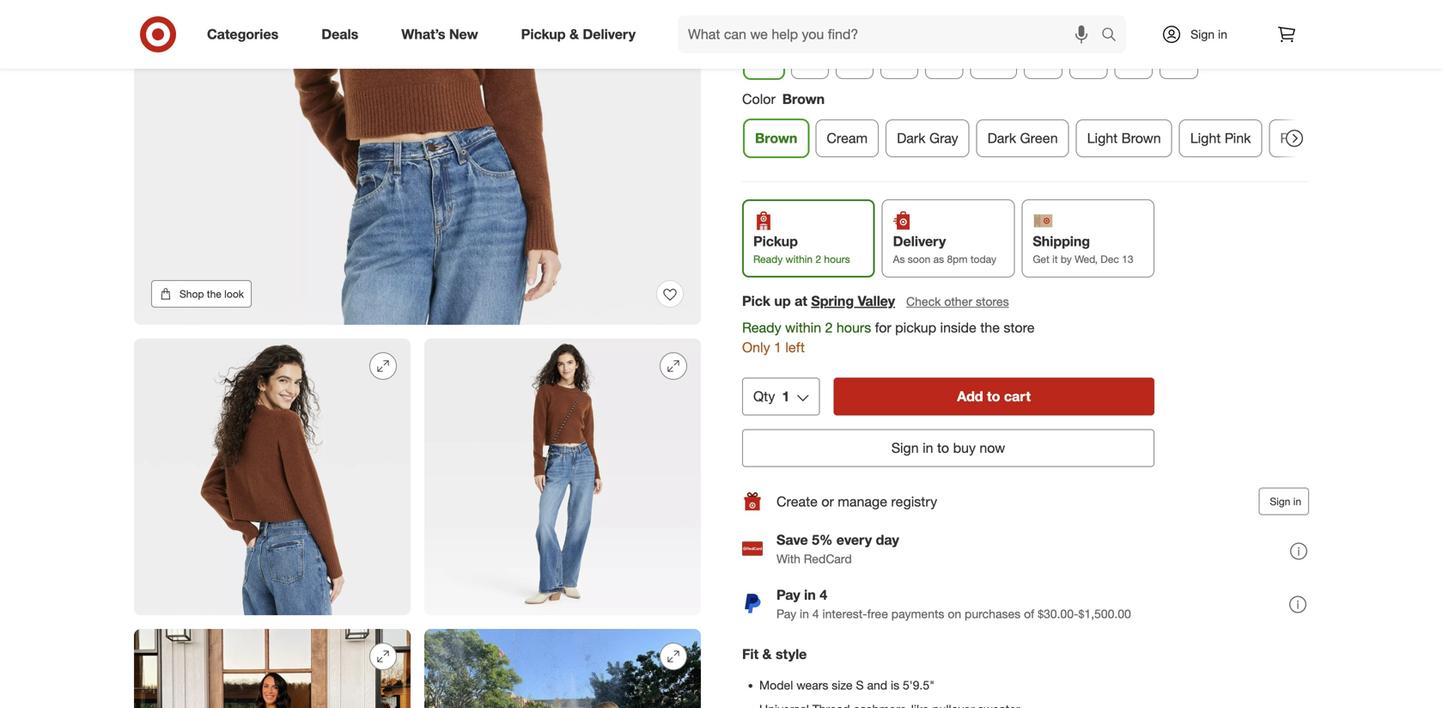 Task type: locate. For each thing, give the bounding box(es) containing it.
1 horizontal spatial 2
[[825, 319, 833, 336]]

cream
[[827, 130, 868, 147]]

1 horizontal spatial 4
[[820, 587, 828, 603]]

pink
[[1225, 130, 1252, 147], [1281, 130, 1307, 147]]

dark left gray
[[897, 130, 926, 147]]

0 horizontal spatial &
[[570, 26, 579, 43]]

photo from @cameo.mendina, 4 of 11 image
[[134, 629, 411, 708]]

0 horizontal spatial light
[[1088, 130, 1118, 147]]

sign inside sign in button
[[1271, 495, 1291, 508]]

1 pink from the left
[[1225, 130, 1252, 147]]

deals link
[[307, 15, 380, 53]]

search
[[1094, 28, 1135, 44]]

pay in 4 pay in 4 interest-free payments on purchases of $30.00-$1,500.00
[[777, 587, 1132, 621]]

1 vertical spatial sign in
[[1271, 495, 1302, 508]]

sign in
[[1191, 27, 1228, 42], [1271, 495, 1302, 508]]

2 within from the top
[[786, 319, 822, 336]]

pickup right new
[[521, 26, 566, 43]]

or
[[822, 493, 834, 510]]

1 left the left
[[774, 339, 782, 356]]

1 pay from the top
[[777, 587, 801, 603]]

1 light from the left
[[1088, 130, 1118, 147]]

pickup
[[521, 26, 566, 43], [754, 233, 798, 250]]

1 horizontal spatial sign
[[1191, 27, 1215, 42]]

brown inside light brown link
[[1122, 130, 1162, 147]]

size up xs link
[[743, 13, 768, 29]]

the inside the ready within 2 hours for pickup inside the store only 1 left
[[981, 319, 1000, 336]]

pickup inside pickup ready within 2 hours
[[754, 233, 798, 250]]

xs link
[[744, 41, 785, 79]]

xxl link
[[971, 41, 1018, 79]]

ready within 2 hours for pickup inside the store only 1 left
[[743, 319, 1035, 356]]

for
[[875, 319, 892, 336]]

1 horizontal spatial the
[[981, 319, 1000, 336]]

2 inside the ready within 2 hours for pickup inside the store only 1 left
[[825, 319, 833, 336]]

light for light pink
[[1191, 130, 1221, 147]]

1 dark from the left
[[897, 130, 926, 147]]

dark green
[[988, 130, 1058, 147]]

1 vertical spatial to
[[938, 440, 950, 457]]

sign in button
[[1259, 488, 1310, 516]]

brown down s link
[[783, 91, 825, 108]]

0 horizontal spatial dark
[[897, 130, 926, 147]]

brown
[[783, 91, 825, 108], [755, 130, 798, 147], [1122, 130, 1162, 147]]

0 vertical spatial the
[[207, 287, 222, 300]]

ready up the pick
[[754, 253, 783, 266]]

dark green link
[[977, 120, 1070, 157]]

in inside sign in link
[[1219, 27, 1228, 42]]

1 vertical spatial within
[[786, 319, 822, 336]]

2 up pick up at spring valley
[[816, 253, 822, 266]]

0 horizontal spatial pink
[[1225, 130, 1252, 147]]

2 horizontal spatial sign
[[1271, 495, 1291, 508]]

pickup for ready
[[754, 233, 798, 250]]

1 vertical spatial delivery
[[893, 233, 946, 250]]

1 horizontal spatial size
[[801, 14, 824, 29]]

1 horizontal spatial pickup
[[754, 233, 798, 250]]

valley
[[858, 293, 896, 310]]

xs up "color"
[[755, 52, 774, 69]]

1 vertical spatial the
[[981, 319, 1000, 336]]

1 horizontal spatial light
[[1191, 130, 1221, 147]]

4 left the interest-
[[813, 606, 820, 621]]

0 horizontal spatial pickup
[[521, 26, 566, 43]]

l
[[896, 52, 904, 69]]

1 horizontal spatial xs
[[775, 13, 793, 29]]

1 vertical spatial sign
[[892, 440, 919, 457]]

in inside sign in to buy now button
[[923, 440, 934, 457]]

m link
[[836, 41, 874, 79]]

stores
[[976, 294, 1009, 309]]

sign
[[1191, 27, 1215, 42], [892, 440, 919, 457], [1271, 495, 1291, 508]]

0 vertical spatial sign in
[[1191, 27, 1228, 42]]

0 vertical spatial within
[[786, 253, 813, 266]]

0 horizontal spatial 2
[[816, 253, 822, 266]]

brown down 3x link
[[1122, 130, 1162, 147]]

dark gray link
[[886, 120, 970, 157]]

light for light brown
[[1088, 130, 1118, 147]]

what's new link
[[387, 15, 500, 53]]

1 inside the ready within 2 hours for pickup inside the store only 1 left
[[774, 339, 782, 356]]

2 group from the top
[[741, 90, 1322, 164]]

2 down spring
[[825, 319, 833, 336]]

deals
[[322, 26, 359, 43]]

size
[[743, 13, 768, 29], [801, 14, 824, 29]]

5'9.5"
[[903, 678, 935, 693]]

store
[[1004, 319, 1035, 336]]

1 horizontal spatial &
[[763, 646, 772, 663]]

1x link
[[1025, 41, 1063, 79]]

of
[[1024, 606, 1035, 621]]

1 horizontal spatial pink
[[1281, 130, 1307, 147]]

0 vertical spatial group
[[741, 11, 1310, 86]]

$30.00-
[[1038, 606, 1079, 621]]

0 horizontal spatial sign
[[892, 440, 919, 457]]

fit & style
[[743, 646, 807, 663]]

xs left size chart button
[[775, 13, 793, 29]]

0 vertical spatial &
[[570, 26, 579, 43]]

1 vertical spatial pickup
[[754, 233, 798, 250]]

color
[[743, 91, 776, 108]]

1 vertical spatial 2
[[825, 319, 833, 336]]

within up the left
[[786, 319, 822, 336]]

fit
[[743, 646, 759, 663]]

0 horizontal spatial sign in
[[1191, 27, 1228, 42]]

1 horizontal spatial 1
[[782, 388, 790, 405]]

4 up the interest-
[[820, 587, 828, 603]]

pay down with
[[777, 587, 801, 603]]

dark left green
[[988, 130, 1017, 147]]

hours inside the ready within 2 hours for pickup inside the store only 1 left
[[837, 319, 872, 336]]

&
[[570, 26, 579, 43], [763, 646, 772, 663]]

1 vertical spatial ready
[[743, 319, 782, 336]]

check
[[907, 294, 941, 309]]

to left the buy
[[938, 440, 950, 457]]

1 vertical spatial &
[[763, 646, 772, 663]]

1 horizontal spatial s
[[856, 678, 864, 693]]

0 horizontal spatial to
[[938, 440, 950, 457]]

dark inside dark green link
[[988, 130, 1017, 147]]

pay up style
[[777, 606, 797, 621]]

sign inside sign in link
[[1191, 27, 1215, 42]]

0 vertical spatial 1
[[774, 339, 782, 356]]

pink right light pink
[[1281, 130, 1307, 147]]

0 vertical spatial hours
[[825, 253, 851, 266]]

1 horizontal spatial dark
[[988, 130, 1017, 147]]

get
[[1033, 253, 1050, 266]]

to right add
[[987, 388, 1001, 405]]

spring
[[812, 293, 854, 310]]

model wears size s and is 5'9.5"
[[760, 678, 935, 693]]

2 dark from the left
[[988, 130, 1017, 147]]

2 pink from the left
[[1281, 130, 1307, 147]]

What can we help you find? suggestions appear below search field
[[678, 15, 1106, 53]]

brown inside brown link
[[755, 130, 798, 147]]

light right green
[[1088, 130, 1118, 147]]

gray
[[930, 130, 959, 147]]

hours down spring valley 'button'
[[837, 319, 872, 336]]

ready up only
[[743, 319, 782, 336]]

1 right "qty"
[[782, 388, 790, 405]]

light right light brown
[[1191, 130, 1221, 147]]

the left look
[[207, 287, 222, 300]]

size
[[832, 678, 853, 693]]

0 vertical spatial pickup
[[521, 26, 566, 43]]

s inside s link
[[806, 52, 815, 69]]

0 vertical spatial ready
[[754, 253, 783, 266]]

pickup & delivery
[[521, 26, 636, 43]]

other
[[945, 294, 973, 309]]

1 vertical spatial 4
[[813, 606, 820, 621]]

& for pickup
[[570, 26, 579, 43]]

1 vertical spatial xs
[[755, 52, 774, 69]]

0 horizontal spatial 4
[[813, 606, 820, 621]]

pay
[[777, 587, 801, 603], [777, 606, 797, 621]]

1 within from the top
[[786, 253, 813, 266]]

0 vertical spatial to
[[987, 388, 1001, 405]]

4x
[[1172, 52, 1188, 69]]

1
[[774, 339, 782, 356], [782, 388, 790, 405]]

cream link
[[816, 120, 879, 157]]

redcard
[[804, 551, 852, 566]]

within
[[786, 253, 813, 266], [786, 319, 822, 336]]

0 vertical spatial 2
[[816, 253, 822, 266]]

0 horizontal spatial s
[[806, 52, 815, 69]]

1 vertical spatial hours
[[837, 319, 872, 336]]

dark
[[897, 130, 926, 147], [988, 130, 1017, 147]]

1 horizontal spatial sign in
[[1271, 495, 1302, 508]]

0 vertical spatial xs
[[775, 13, 793, 29]]

1 group from the top
[[741, 11, 1310, 86]]

1 horizontal spatial delivery
[[893, 233, 946, 250]]

pick up at spring valley
[[743, 293, 896, 310]]

0 vertical spatial pay
[[777, 587, 801, 603]]

the down stores
[[981, 319, 1000, 336]]

s down the size xs size chart
[[806, 52, 815, 69]]

2x link
[[1070, 41, 1108, 79]]

1 vertical spatial pay
[[777, 606, 797, 621]]

0 horizontal spatial delivery
[[583, 26, 636, 43]]

to inside button
[[938, 440, 950, 457]]

payments
[[892, 606, 945, 621]]

0 vertical spatial delivery
[[583, 26, 636, 43]]

2 vertical spatial sign
[[1271, 495, 1291, 508]]

light
[[1088, 130, 1118, 147], [1191, 130, 1221, 147]]

pickup & delivery link
[[507, 15, 657, 53]]

cart
[[1004, 388, 1031, 405]]

$1,500.00
[[1079, 606, 1132, 621]]

& for fit
[[763, 646, 772, 663]]

create
[[777, 493, 818, 510]]

within up at
[[786, 253, 813, 266]]

5%
[[812, 532, 833, 548]]

dark inside 'dark gray' link
[[897, 130, 926, 147]]

1 horizontal spatial to
[[987, 388, 1001, 405]]

shop the look
[[180, 287, 244, 300]]

4
[[820, 587, 828, 603], [813, 606, 820, 621]]

0 vertical spatial 4
[[820, 587, 828, 603]]

pickup up up at the right of the page
[[754, 233, 798, 250]]

size left the chart
[[801, 14, 824, 29]]

wed,
[[1075, 253, 1098, 266]]

1 vertical spatial group
[[741, 90, 1322, 164]]

0 vertical spatial s
[[806, 52, 815, 69]]

brown down color brown
[[755, 130, 798, 147]]

2 light from the left
[[1191, 130, 1221, 147]]

dark gray
[[897, 130, 959, 147]]

in
[[1219, 27, 1228, 42], [923, 440, 934, 457], [1294, 495, 1302, 508], [805, 587, 816, 603], [800, 606, 809, 621]]

s left and
[[856, 678, 864, 693]]

what's new
[[402, 26, 478, 43]]

ready
[[754, 253, 783, 266], [743, 319, 782, 336]]

0 horizontal spatial 1
[[774, 339, 782, 356]]

group
[[741, 11, 1310, 86], [741, 90, 1322, 164]]

group containing size
[[741, 11, 1310, 86]]

hours up spring
[[825, 253, 851, 266]]

dark for dark green
[[988, 130, 1017, 147]]

pink left pink link
[[1225, 130, 1252, 147]]

the
[[207, 287, 222, 300], [981, 319, 1000, 336]]

0 vertical spatial sign
[[1191, 27, 1215, 42]]



Task type: describe. For each thing, give the bounding box(es) containing it.
brown for light brown
[[1122, 130, 1162, 147]]

xl link
[[926, 41, 964, 79]]

color brown
[[743, 91, 825, 108]]

ready inside the ready within 2 hours for pickup inside the store only 1 left
[[743, 319, 782, 336]]

delivery inside delivery as soon as 8pm today
[[893, 233, 946, 250]]

save
[[777, 532, 808, 548]]

to inside button
[[987, 388, 1001, 405]]

new
[[449, 26, 478, 43]]

purchases
[[965, 606, 1021, 621]]

now
[[980, 440, 1006, 457]]

4x link
[[1160, 41, 1199, 79]]

chart
[[827, 14, 855, 29]]

light brown link
[[1077, 120, 1173, 157]]

at
[[795, 293, 808, 310]]

as
[[934, 253, 945, 266]]

xxl
[[982, 52, 1007, 69]]

hours inside pickup ready within 2 hours
[[825, 253, 851, 266]]

buy
[[954, 440, 976, 457]]

pink link
[[1270, 120, 1318, 157]]

ready inside pickup ready within 2 hours
[[754, 253, 783, 266]]

inside
[[941, 319, 977, 336]]

2 pay from the top
[[777, 606, 797, 621]]

create or manage registry
[[777, 493, 938, 510]]

spring valley button
[[812, 292, 896, 311]]

brown link
[[744, 120, 809, 157]]

add to cart button
[[834, 378, 1155, 416]]

pick
[[743, 293, 771, 310]]

sign in to buy now
[[892, 440, 1006, 457]]

3x
[[1126, 52, 1142, 69]]

light brown
[[1088, 130, 1162, 147]]

1 vertical spatial 1
[[782, 388, 790, 405]]

m
[[849, 52, 861, 69]]

every
[[837, 532, 872, 548]]

photo from @taylortwinnings, 5 of 11 image
[[425, 629, 701, 708]]

women's crew neck cashmere-like pullover sweater - universal thread™, 2 of 11 image
[[134, 339, 411, 615]]

sign in link
[[1147, 15, 1255, 53]]

in inside sign in button
[[1294, 495, 1302, 508]]

as
[[893, 253, 905, 266]]

add
[[958, 388, 984, 405]]

style
[[776, 646, 807, 663]]

interest-
[[823, 606, 868, 621]]

and
[[868, 678, 888, 693]]

shop
[[180, 287, 204, 300]]

0 horizontal spatial xs
[[755, 52, 774, 69]]

3x link
[[1115, 41, 1154, 79]]

2 inside pickup ready within 2 hours
[[816, 253, 822, 266]]

0 horizontal spatial the
[[207, 287, 222, 300]]

today
[[971, 253, 997, 266]]

day
[[876, 532, 900, 548]]

brown for color brown
[[783, 91, 825, 108]]

sign in inside button
[[1271, 495, 1302, 508]]

dec
[[1101, 253, 1120, 266]]

women's crew neck cashmere-like pullover sweater - universal thread™, 3 of 11 image
[[425, 339, 701, 615]]

what's
[[402, 26, 446, 43]]

l link
[[881, 41, 919, 79]]

within inside pickup ready within 2 hours
[[786, 253, 813, 266]]

soon
[[908, 253, 931, 266]]

add to cart
[[958, 388, 1031, 405]]

check other stores button
[[906, 292, 1010, 311]]

sign in to buy now button
[[743, 430, 1155, 467]]

on
[[948, 606, 962, 621]]

categories
[[207, 26, 279, 43]]

pickup
[[896, 319, 937, 336]]

up
[[775, 293, 791, 310]]

search button
[[1094, 15, 1135, 57]]

shipping
[[1033, 233, 1091, 250]]

size xs size chart
[[743, 13, 855, 29]]

is
[[891, 678, 900, 693]]

qty 1
[[754, 388, 790, 405]]

wears
[[797, 678, 829, 693]]

manage
[[838, 493, 888, 510]]

women's crew neck cashmere-like pullover sweater - universal thread™, 1 of 11 image
[[134, 0, 701, 325]]

delivery as soon as 8pm today
[[893, 233, 997, 266]]

s link
[[792, 41, 829, 79]]

xl
[[937, 52, 953, 69]]

within inside the ready within 2 hours for pickup inside the store only 1 left
[[786, 319, 822, 336]]

light pink
[[1191, 130, 1252, 147]]

free
[[868, 606, 889, 621]]

13
[[1123, 253, 1134, 266]]

it
[[1053, 253, 1058, 266]]

1x
[[1036, 52, 1052, 69]]

pickup for &
[[521, 26, 566, 43]]

group containing color
[[741, 90, 1322, 164]]

8pm
[[947, 253, 968, 266]]

green
[[1021, 130, 1058, 147]]

only
[[743, 339, 771, 356]]

sign inside sign in to buy now button
[[892, 440, 919, 457]]

left
[[786, 339, 805, 356]]

pickup ready within 2 hours
[[754, 233, 851, 266]]

size inside the size xs size chart
[[801, 14, 824, 29]]

dark for dark gray
[[897, 130, 926, 147]]

1 vertical spatial s
[[856, 678, 864, 693]]

shop the look link
[[151, 280, 252, 308]]

shipping get it by wed, dec 13
[[1033, 233, 1134, 266]]

0 horizontal spatial size
[[743, 13, 768, 29]]

with
[[777, 551, 801, 566]]



Task type: vqa. For each thing, say whether or not it's contained in the screenshot.
Qty
yes



